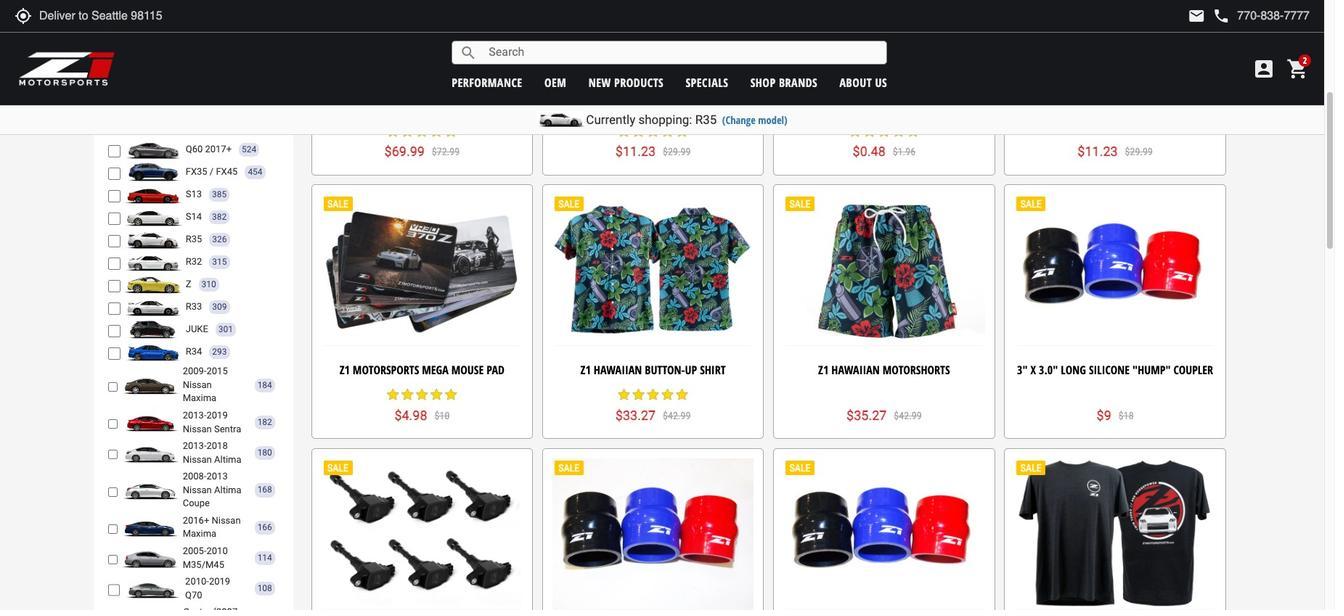 Task type: vqa. For each thing, say whether or not it's contained in the screenshot.
the leftmost $2
no



Task type: describe. For each thing, give the bounding box(es) containing it.
(change
[[722, 113, 756, 127]]

z1 motorsports logo image
[[18, 51, 116, 87]]

168
[[258, 485, 272, 496]]

(change model) link
[[722, 113, 788, 127]]

new products link
[[589, 74, 664, 90]]

$29.99 inside star star star star star $11.23 $29.99
[[663, 146, 691, 158]]

184
[[258, 380, 272, 390]]

0 vertical spatial 3"
[[923, 86, 934, 102]]

only
[[861, 86, 885, 102]]

q60 2017+
[[186, 144, 232, 155]]

nissan skyline coupe sedan r34 gtr gt-r bnr34 gts-t gtst gts awd attesa 1999 2000 2001 2002 rb20det rb25de rb25det rb26dett z1 motorsports image
[[124, 343, 182, 362]]

infiniti fx35 fx45 2003 2004 2005 2006 2007 2008 2009 2010 2011 2012 2013 vq35de vq35hr vk45de vk45dd z1 motorsports image
[[124, 163, 182, 182]]

new
[[589, 74, 611, 90]]

300zx
[[186, 23, 213, 34]]

114
[[258, 553, 272, 564]]

z1 for z1 hawaiian motorshorts
[[818, 363, 829, 379]]

310
[[202, 279, 216, 290]]

/
[[210, 166, 214, 177]]

nissan for 2013
[[183, 485, 212, 496]]

sale
[[587, 86, 608, 102]]

868
[[223, 24, 238, 34]]

z1 for z1 hawaiian button-up shirt
[[581, 363, 591, 379]]

2014-
[[205, 110, 228, 121]]

hawaiian for button-
[[594, 363, 642, 379]]

nissan sentra b17 2013 2014 2015 2016 2017 2018 2019 mr16ddt mra8de 1.6l 1.8l turbo fe sl sr s nismo z1 motorsports image
[[121, 414, 179, 432]]

293
[[212, 347, 227, 357]]

309
[[212, 302, 227, 312]]

shop
[[751, 74, 776, 90]]

about us
[[840, 74, 888, 90]]

fx35
[[186, 166, 207, 177]]

2010
[[207, 546, 228, 557]]

(2)
[[799, 86, 812, 102]]

$0.48
[[853, 144, 886, 159]]

nissan 240sx silvia zenki kouki s14 1995 1996 1997 1998 1999 ka24de ka24det sr20det rb26dett z1 motorsports image
[[124, 208, 182, 227]]

s13
[[186, 189, 202, 200]]

infiniti g35 coupe sedan v35 v36 skyline 2003 2004 2005 2006 2007 2008 3.5l vq35de revup rev up vq35hr z1 motorsports image
[[124, 0, 182, 16]]

2010-
[[185, 577, 209, 588]]

3" x 3.0" long silicone "hump" coupler
[[1017, 363, 1214, 379]]

sentra
[[214, 424, 241, 435]]

nose
[[371, 99, 395, 115]]

350z
[[662, 86, 683, 102]]

about us link
[[840, 74, 888, 90]]

nissan juke 2011 2012 2013 2014 2015 2016 2017 vr38dett hr15de mr16ddt hr16de z1 motorsports image
[[124, 320, 182, 339]]

nissan for 2019
[[183, 424, 212, 435]]

$35.27 $42.99
[[847, 408, 922, 423]]

us
[[875, 74, 888, 90]]

motorshorts
[[883, 363, 950, 379]]

2013
[[207, 471, 228, 482]]

z1 motorsports mega mouse pad
[[340, 363, 505, 379]]

extended
[[398, 99, 443, 115]]

-
[[610, 86, 614, 102]]

mouse
[[452, 363, 484, 379]]

182
[[258, 418, 272, 428]]

shopping_cart
[[1287, 57, 1310, 81]]

star star star star star $11.23 $29.99
[[616, 124, 691, 159]]

phone
[[1213, 7, 1230, 25]]

currently
[[586, 113, 636, 127]]

2008-
[[183, 471, 207, 482]]

juke
[[186, 324, 208, 335]]

108
[[258, 584, 272, 594]]

r34
[[186, 346, 202, 357]]

maxima inside 2009-2015 nissan maxima
[[183, 393, 217, 404]]

account_box
[[1253, 57, 1276, 81]]

326
[[212, 234, 227, 244]]

Search search field
[[477, 41, 887, 64]]

3.0"
[[1039, 363, 1058, 379]]

small
[[815, 86, 845, 102]]

new products
[[589, 74, 664, 90]]

0.75"
[[945, 86, 969, 102]]

mail
[[1188, 7, 1206, 25]]

315
[[212, 257, 227, 267]]

$29.99 inside $11.23 $29.99
[[1125, 146, 1153, 158]]

2019 for 2010-
[[209, 577, 230, 588]]

up
[[685, 363, 697, 379]]

nissan r35 gtr gt-r awd twin turbo 2009 2010 2011 2012 2013 2014 2015 2016 2017 2018 2019 2020 vr38dett z1 motorsports image
[[124, 230, 182, 249]]

spacers
[[441, 86, 478, 102]]

z1 hawaiian button-up shirt
[[581, 363, 726, 379]]

hawaiian for motorshorts
[[832, 363, 880, 379]]

star star star star star $0.48 $1.96
[[848, 124, 921, 159]]

$10
[[435, 410, 450, 422]]

z1 for z1 motorsports mega mouse pad
[[340, 363, 350, 379]]

385
[[212, 189, 227, 199]]

phone link
[[1213, 7, 1310, 25]]

nissan maxima a36 2016 2017 2018 2019 2020 2021 2022 2023 vq35de 3.5l s sv sr sl z1 motorsports image
[[121, 519, 179, 538]]

spec
[[630, 86, 651, 102]]

1 horizontal spatial r35
[[695, 113, 717, 127]]

2 $11.23 from the left
[[1078, 144, 1118, 159]]

$42.99 inside star star star star star $33.27 $42.99
[[663, 410, 691, 422]]

nissan 240sx silvia zenki kouki s13 rps13 180sx 1989 1990 1991 1992 1993 1994 ka24e ka24de ka24det sr20det rb26dett z1 motorsports image
[[124, 185, 182, 204]]

shop brands link
[[751, 74, 818, 90]]

account_box link
[[1249, 57, 1280, 81]]

wheel
[[408, 86, 438, 102]]

s14
[[186, 211, 202, 222]]

nissan for 2015
[[183, 380, 212, 391]]

r32
[[186, 256, 202, 267]]

"hump"
[[1133, 363, 1171, 379]]

524
[[242, 144, 257, 154]]

star star star star star $33.27 $42.99
[[616, 388, 691, 423]]

nissan altima sedan l33 2013 2014 2015 2016 2017 2018 qr25de vq35de 2.5l 3.5l s sr sl se z1 motorsports image
[[121, 444, 179, 463]]

0 vertical spatial z
[[654, 86, 659, 102]]

null image for m35/m45
[[121, 549, 179, 568]]

shopping_cart link
[[1283, 57, 1310, 81]]

2013-2019 nissan sentra
[[183, 410, 241, 435]]

hub
[[346, 86, 365, 102]]

q60 for q60 2014- 2016
[[185, 110, 202, 121]]



Task type: locate. For each thing, give the bounding box(es) containing it.
nissan skyline coupe sedan r32 gtr gt-r bnr32 hcr32 hnr32 er32 hr32 fr32 gts-4 gts4 gts-t gtst gts image
[[124, 253, 182, 272]]

0 vertical spatial 2013-
[[183, 410, 207, 421]]

specials
[[686, 74, 729, 90]]

1 maxima from the top
[[183, 393, 217, 404]]

$42.99 right "$35.27"
[[894, 410, 922, 422]]

2017+
[[205, 144, 232, 155]]

1 vertical spatial 2013-
[[183, 441, 207, 452]]

$9 $18
[[1097, 408, 1134, 423]]

q60 up 2016
[[185, 110, 202, 121]]

button-
[[645, 363, 685, 379]]

0 vertical spatial null image
[[121, 549, 179, 568]]

fx45
[[216, 166, 238, 177]]

$42.99
[[663, 410, 691, 422], [894, 410, 922, 422]]

shopping:
[[639, 113, 692, 127]]

search
[[460, 44, 477, 61]]

studs
[[446, 99, 474, 115]]

t-
[[686, 86, 694, 102]]

1 2013- from the top
[[183, 410, 207, 421]]

1 vertical spatial null image
[[124, 580, 182, 599]]

altima down 2018
[[214, 454, 241, 465]]

nissan inside 2009-2015 nissan maxima
[[183, 380, 212, 391]]

nissan inside 2016+ nissan maxima
[[212, 516, 241, 526]]

1 horizontal spatial $29.99
[[1125, 146, 1153, 158]]

specials link
[[686, 74, 729, 90]]

1 vertical spatial shirt
[[700, 363, 726, 379]]

2013- inside 2013-2019 nissan sentra
[[183, 410, 207, 421]]

nissan inside 2013-2019 nissan sentra
[[183, 424, 212, 435]]

$4.98
[[395, 408, 427, 423]]

mail phone
[[1188, 7, 1230, 25]]

&
[[481, 86, 488, 102]]

1 vertical spatial r35
[[186, 234, 202, 245]]

2 altima from the top
[[214, 485, 241, 496]]

2023 nissan z image
[[124, 275, 182, 294]]

nissan inside 2008-2013 nissan altima coupe
[[183, 485, 212, 496]]

coupe
[[183, 498, 210, 509]]

1 vertical spatial 2019
[[209, 577, 230, 588]]

2018
[[207, 441, 228, 452]]

r35 left (change
[[695, 113, 717, 127]]

1 horizontal spatial $11.23
[[1078, 144, 1118, 159]]

382
[[212, 212, 227, 222]]

2013- for 2019
[[183, 410, 207, 421]]

oem link
[[545, 74, 567, 90]]

1 altima from the top
[[214, 454, 241, 465]]

maxima inside 2016+ nissan maxima
[[183, 529, 217, 540]]

2019 inside 2013-2019 nissan sentra
[[207, 410, 228, 421]]

altima for 2018
[[214, 454, 241, 465]]

infiniti q60 coupe cv37 2017 2018 2019 2020 2.0t 3.0t red sport redsport vr30ddtt z1 motorsports image
[[124, 140, 182, 159]]

$69.99
[[385, 144, 425, 159]]

2013- inside 2013-2018 nissan altima
[[183, 441, 207, 452]]

coupler
[[1174, 363, 1214, 379]]

1 $29.99 from the left
[[663, 146, 691, 158]]

$18
[[1119, 410, 1134, 422]]

star star star star star $4.98 $10
[[386, 388, 458, 423]]

performance
[[452, 74, 523, 90]]

hawaiian up "$35.27"
[[832, 363, 880, 379]]

2009-
[[183, 366, 207, 377]]

2005-
[[183, 546, 207, 557]]

fx35 / fx45
[[186, 166, 238, 177]]

1 vertical spatial 3"
[[1017, 363, 1028, 379]]

sale - z1 spec z 350z t-shirt
[[587, 86, 720, 102]]

2013- down 2009-2015 nissan maxima
[[183, 410, 207, 421]]

r33
[[186, 301, 202, 312]]

infiniti q50 sedan hybrid v37 2014 2015 2016 2017 2018 2019 2020 vq37vhr 2.0t 3.0t 3.7l red sport redsport vr30ddtt z1 motorsports image
[[124, 87, 182, 106]]

$42.99 inside $35.27 $42.99
[[894, 410, 922, 422]]

2 hawaiian from the left
[[832, 363, 880, 379]]

null image down nissan maxima a36 2016 2017 2018 2019 2020 2021 2022 2023 vq35de 3.5l s sv sr sl z1 motorsports image
[[121, 549, 179, 568]]

2013- for 2018
[[183, 441, 207, 452]]

z1 hub centric wheel spacers & ball nose extended studs
[[332, 86, 512, 115]]

nissan up 2008-
[[183, 454, 212, 465]]

2 2013- from the top
[[183, 441, 207, 452]]

nissan maxima a35 2009 2010 2011 2012 2013 2014 2015 vq35de 3.5l le s sv sr sport z1 motorsports image
[[121, 376, 179, 395]]

2019 for 2013-
[[207, 410, 228, 421]]

nissan up 'coupe'
[[183, 485, 212, 496]]

0 horizontal spatial r35
[[186, 234, 202, 245]]

nissan up 2018
[[183, 424, 212, 435]]

nissan inside 2013-2018 nissan altima
[[183, 454, 212, 465]]

shirt up currently shopping: r35 (change model)
[[694, 86, 720, 102]]

x
[[1031, 363, 1036, 379]]

0 horizontal spatial $11.23
[[616, 144, 656, 159]]

2016+
[[183, 516, 209, 526]]

0 horizontal spatial z
[[186, 279, 191, 290]]

long
[[1061, 363, 1086, 379]]

mega
[[422, 363, 449, 379]]

2013- down 2013-2019 nissan sentra
[[183, 441, 207, 452]]

$72.99
[[432, 146, 460, 158]]

altima inside 2013-2018 nissan altima
[[214, 454, 241, 465]]

centric
[[367, 86, 405, 102]]

1 hawaiian from the left
[[594, 363, 642, 379]]

2009-2015 nissan maxima
[[183, 366, 228, 404]]

$42.99 right $33.27
[[663, 410, 691, 422]]

null image for q70
[[124, 580, 182, 599]]

shop brands
[[751, 74, 818, 90]]

maxima up 2013-2019 nissan sentra
[[183, 393, 217, 404]]

1 q60 from the top
[[185, 110, 202, 121]]

currently shopping: r35 (change model)
[[586, 113, 788, 127]]

$29.99
[[663, 146, 691, 158], [1125, 146, 1153, 158]]

454
[[248, 167, 263, 177]]

1 vertical spatial maxima
[[183, 529, 217, 540]]

maxima
[[183, 393, 217, 404], [183, 529, 217, 540]]

0 horizontal spatial hawaiian
[[594, 363, 642, 379]]

ball
[[491, 86, 512, 102]]

m35/m45
[[183, 560, 224, 570]]

r35 up r32
[[186, 234, 202, 245]]

hawaiian left the button-
[[594, 363, 642, 379]]

1 horizontal spatial hawaiian
[[832, 363, 880, 379]]

1 vertical spatial z
[[186, 279, 191, 290]]

$35.27
[[847, 408, 887, 423]]

null image
[[121, 549, 179, 568], [124, 580, 182, 599]]

nissan down 2009-
[[183, 380, 212, 391]]

0 horizontal spatial $42.99
[[663, 410, 691, 422]]

$11.23
[[616, 144, 656, 159], [1078, 144, 1118, 159]]

z left 310
[[186, 279, 191, 290]]

2 $29.99 from the left
[[1125, 146, 1153, 158]]

0 vertical spatial altima
[[214, 454, 241, 465]]

q70
[[185, 590, 202, 601]]

2010-2019 q70
[[185, 577, 230, 601]]

mail link
[[1188, 7, 1206, 25]]

nissan 300zx z32 1990 1991 1992 1993 1994 1995 1996 vg30dett vg30de twin turbo non turbo z1 motorsports image
[[124, 20, 182, 39]]

None checkbox
[[108, 69, 120, 82], [108, 145, 120, 157], [108, 190, 120, 202], [108, 258, 120, 270], [108, 280, 120, 292], [108, 348, 120, 360], [108, 381, 117, 393], [108, 418, 117, 431], [108, 449, 117, 461], [108, 486, 117, 499], [108, 524, 117, 536], [108, 554, 117, 566], [108, 585, 120, 597], [108, 69, 120, 82], [108, 145, 120, 157], [108, 190, 120, 202], [108, 258, 120, 270], [108, 280, 120, 292], [108, 348, 120, 360], [108, 381, 117, 393], [108, 418, 117, 431], [108, 449, 117, 461], [108, 486, 117, 499], [108, 524, 117, 536], [108, 554, 117, 566], [108, 585, 120, 597]]

0 horizontal spatial 3"
[[923, 86, 934, 102]]

nissan skyline coupe sedan r33 gtr gt-r bcnr33 enr33 enr33 gts-t gtst gts awd attesa 1995 1996 1997 1998 rb20det rb25de image
[[124, 298, 182, 317]]

$9
[[1097, 408, 1112, 423]]

1 $11.23 from the left
[[616, 144, 656, 159]]

nissan altima coupe cl32 2008 2009 2010 2011 2012 2013 qr25de vq35de 2.5l 3.5l s sr se z1 motorsports image
[[121, 481, 179, 500]]

1 horizontal spatial $42.99
[[894, 410, 922, 422]]

2 maxima from the top
[[183, 529, 217, 540]]

1 vertical spatial altima
[[214, 485, 241, 496]]

2 q60 from the top
[[186, 144, 203, 155]]

altima down 2013
[[214, 485, 241, 496]]

$1.96
[[893, 146, 916, 158]]

0 vertical spatial q60
[[185, 110, 202, 121]]

None checkbox
[[108, 2, 120, 14], [108, 24, 120, 37], [108, 47, 120, 59], [108, 168, 120, 180], [108, 213, 120, 225], [108, 235, 120, 247], [108, 303, 120, 315], [108, 325, 120, 338], [108, 2, 120, 14], [108, 24, 120, 37], [108, 47, 120, 59], [108, 168, 120, 180], [108, 213, 120, 225], [108, 235, 120, 247], [108, 303, 120, 315], [108, 325, 120, 338]]

1 $42.99 from the left
[[663, 410, 691, 422]]

z1 for z1 hub centric wheel spacers & ball nose extended studs
[[332, 86, 343, 102]]

1 horizontal spatial 3"
[[1017, 363, 1028, 379]]

z right spec at top
[[654, 86, 659, 102]]

nissan
[[183, 380, 212, 391], [183, 424, 212, 435], [183, 454, 212, 465], [183, 485, 212, 496], [212, 516, 241, 526]]

2008-2013 nissan altima coupe
[[183, 471, 241, 509]]

q60 for q60 2017+
[[186, 144, 203, 155]]

1 horizontal spatial z
[[654, 86, 659, 102]]

null image left the q70
[[124, 580, 182, 599]]

model)
[[758, 113, 788, 127]]

shirt right up on the bottom right of the page
[[700, 363, 726, 379]]

q60 inside 'q60 2014- 2016'
[[185, 110, 202, 121]]

0 horizontal spatial $29.99
[[663, 146, 691, 158]]

q60 down 2016
[[186, 144, 203, 155]]

brands
[[779, 74, 818, 90]]

nissan right 2016+
[[212, 516, 241, 526]]

z1 inside z1 hub centric wheel spacers & ball nose extended studs
[[332, 86, 343, 102]]

2005-2010 m35/m45
[[183, 546, 228, 570]]

0 vertical spatial 2019
[[207, 410, 228, 421]]

z
[[654, 86, 659, 102], [186, 279, 191, 290]]

star star star star star $69.99 $72.99
[[385, 124, 460, 159]]

2019 up sentra
[[207, 410, 228, 421]]

0 vertical spatial r35
[[695, 113, 717, 127]]

0 vertical spatial maxima
[[183, 393, 217, 404]]

products
[[614, 74, 664, 90]]

$11.23 $29.99
[[1078, 144, 1153, 159]]

2013-2018 nissan altima
[[183, 441, 241, 465]]

x
[[936, 86, 942, 102]]

2019 down the m35/m45 on the left bottom
[[209, 577, 230, 588]]

altima inside 2008-2013 nissan altima coupe
[[214, 485, 241, 496]]

2016
[[185, 124, 206, 135]]

2015
[[207, 366, 228, 377]]

nissan for 2018
[[183, 454, 212, 465]]

2 $42.99 from the left
[[894, 410, 922, 422]]

maxima down 2016+
[[183, 529, 217, 540]]

altima
[[214, 454, 241, 465], [214, 485, 241, 496]]

pad
[[487, 363, 505, 379]]

2019 inside "2010-2019 q70"
[[209, 577, 230, 588]]

2013-
[[183, 410, 207, 421], [183, 441, 207, 452]]

$33.27
[[616, 408, 656, 423]]

$11.23 inside star star star star star $11.23 $29.99
[[616, 144, 656, 159]]

about
[[840, 74, 872, 90]]

q60
[[185, 110, 202, 121], [186, 144, 203, 155]]

altima for 2013
[[214, 485, 241, 496]]

166
[[258, 523, 272, 533]]

0 vertical spatial shirt
[[694, 86, 720, 102]]

1 vertical spatial q60
[[186, 144, 203, 155]]



